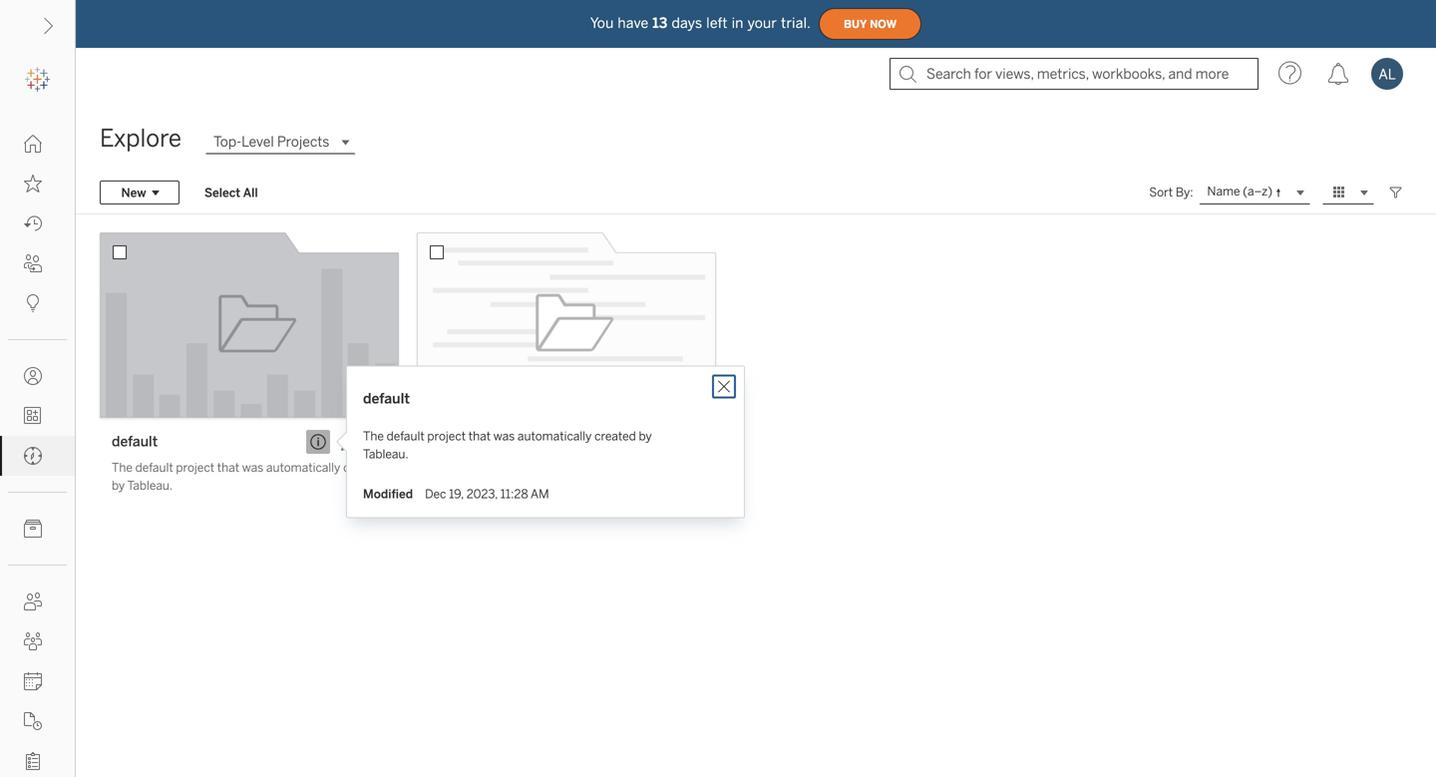 Task type: vqa. For each thing, say whether or not it's contained in the screenshot.
THE DEFAULT PROJECT THAT WAS AUTOMATICALLY CREATED BY TABLEAU. within PROJECT DETAILS dialog
yes



Task type: locate. For each thing, give the bounding box(es) containing it.
0 horizontal spatial created
[[343, 460, 385, 475]]

by:
[[1176, 185, 1194, 200]]

13
[[653, 15, 668, 31]]

created up uploaded
[[595, 429, 636, 444]]

this project includes automatically uploaded samples.
[[429, 460, 673, 493]]

0 vertical spatial tableau.
[[363, 447, 409, 461]]

the up the modified
[[363, 429, 384, 444]]

1 horizontal spatial was
[[494, 429, 515, 444]]

1 horizontal spatial the
[[363, 429, 384, 444]]

project inside "the default project that was automatically created by tableau."
[[427, 429, 466, 444]]

1 horizontal spatial created
[[595, 429, 636, 444]]

that
[[469, 429, 491, 444], [217, 460, 240, 475]]

have
[[618, 15, 649, 31]]

0 vertical spatial created
[[595, 429, 636, 444]]

main navigation. press the up and down arrow keys to access links. element
[[0, 124, 75, 777]]

2023,
[[467, 487, 498, 501]]

1 vertical spatial was
[[242, 460, 264, 475]]

sort by:
[[1150, 185, 1194, 200]]

select all
[[205, 185, 258, 200]]

was
[[494, 429, 515, 444], [242, 460, 264, 475]]

level
[[242, 134, 274, 150]]

0 horizontal spatial was
[[242, 460, 264, 475]]

0 horizontal spatial tableau.
[[127, 478, 173, 493]]

1 vertical spatial created
[[343, 460, 385, 475]]

project
[[427, 429, 466, 444], [176, 460, 215, 475], [455, 460, 494, 475]]

includes
[[496, 460, 542, 475]]

select all button
[[192, 181, 271, 205]]

1 vertical spatial tableau.
[[127, 478, 173, 493]]

samples image
[[417, 232, 716, 418]]

now
[[870, 18, 897, 30]]

you
[[591, 15, 614, 31]]

all
[[243, 185, 258, 200]]

tableau.
[[363, 447, 409, 461], [127, 478, 173, 493]]

by up uploaded
[[639, 429, 652, 444]]

1 horizontal spatial by
[[639, 429, 652, 444]]

samples
[[429, 434, 486, 450]]

left
[[707, 15, 728, 31]]

1 vertical spatial by
[[112, 478, 125, 493]]

the inside project details dialog
[[363, 429, 384, 444]]

automatically
[[518, 429, 592, 444], [266, 460, 341, 475], [545, 460, 619, 475]]

created up the modified
[[343, 460, 385, 475]]

0 vertical spatial the
[[363, 429, 384, 444]]

uploaded
[[622, 460, 673, 475]]

days
[[672, 15, 703, 31]]

by
[[639, 429, 652, 444], [112, 478, 125, 493]]

default
[[363, 391, 410, 407], [387, 429, 425, 444], [112, 434, 158, 450], [135, 460, 173, 475]]

1 vertical spatial the
[[112, 460, 133, 475]]

0 vertical spatial by
[[639, 429, 652, 444]]

project details dialog
[[346, 366, 745, 518]]

you have 13 days left in your trial.
[[591, 15, 811, 31]]

by right main navigation. press the up and down arrow keys to access links. element
[[112, 478, 125, 493]]

buy
[[844, 18, 867, 30]]

0 vertical spatial that
[[469, 429, 491, 444]]

the right main navigation. press the up and down arrow keys to access links. element
[[112, 460, 133, 475]]

in
[[732, 15, 744, 31]]

name (a–z)
[[1208, 184, 1273, 199]]

Search for views, metrics, workbooks, and more text field
[[890, 58, 1259, 90]]

created
[[595, 429, 636, 444], [343, 460, 385, 475]]

0 vertical spatial was
[[494, 429, 515, 444]]

the
[[363, 429, 384, 444], [112, 460, 133, 475]]

1 horizontal spatial tableau.
[[363, 447, 409, 461]]

automatically inside "the default project that was automatically created by tableau."
[[518, 429, 592, 444]]

grid view image
[[1331, 184, 1349, 202]]

19,
[[449, 487, 464, 501]]

the default project that was automatically created by tableau.
[[363, 429, 652, 461], [112, 460, 385, 493]]

trial.
[[781, 15, 811, 31]]

0 horizontal spatial that
[[217, 460, 240, 475]]

samples.
[[429, 478, 478, 493]]

your
[[748, 15, 777, 31]]

default image
[[100, 232, 399, 418]]

1 horizontal spatial that
[[469, 429, 491, 444]]



Task type: describe. For each thing, give the bounding box(es) containing it.
0 horizontal spatial the
[[112, 460, 133, 475]]

that inside "the default project that was automatically created by tableau."
[[469, 429, 491, 444]]

name
[[1208, 184, 1241, 199]]

am
[[531, 487, 549, 501]]

0 horizontal spatial by
[[112, 478, 125, 493]]

buy now button
[[819, 8, 922, 40]]

top-
[[214, 134, 242, 150]]

sort
[[1150, 185, 1174, 200]]

automatically inside this project includes automatically uploaded samples.
[[545, 460, 619, 475]]

this
[[429, 460, 452, 475]]

buy now
[[844, 18, 897, 30]]

navigation panel element
[[0, 60, 75, 777]]

default inside "the default project that was automatically created by tableau."
[[387, 429, 425, 444]]

top-level projects
[[214, 134, 330, 150]]

tableau. inside "the default project that was automatically created by tableau."
[[363, 447, 409, 461]]

(a–z)
[[1244, 184, 1273, 199]]

was inside "the default project that was automatically created by tableau."
[[494, 429, 515, 444]]

top-level projects button
[[206, 130, 356, 154]]

created inside "the default project that was automatically created by tableau."
[[595, 429, 636, 444]]

dec 19, 2023, 11:28 am
[[425, 487, 549, 501]]

by inside "the default project that was automatically created by tableau."
[[639, 429, 652, 444]]

dec
[[425, 487, 446, 501]]

select
[[205, 185, 241, 200]]

new
[[121, 185, 146, 200]]

new button
[[100, 181, 180, 205]]

projects
[[277, 134, 330, 150]]

name (a–z) button
[[1200, 181, 1311, 205]]

explore
[[100, 124, 182, 153]]

modified
[[363, 487, 413, 501]]

the default project that was automatically created by tableau. inside project details dialog
[[363, 429, 652, 461]]

project inside this project includes automatically uploaded samples.
[[455, 460, 494, 475]]

11:28
[[501, 487, 528, 501]]

1 vertical spatial that
[[217, 460, 240, 475]]



